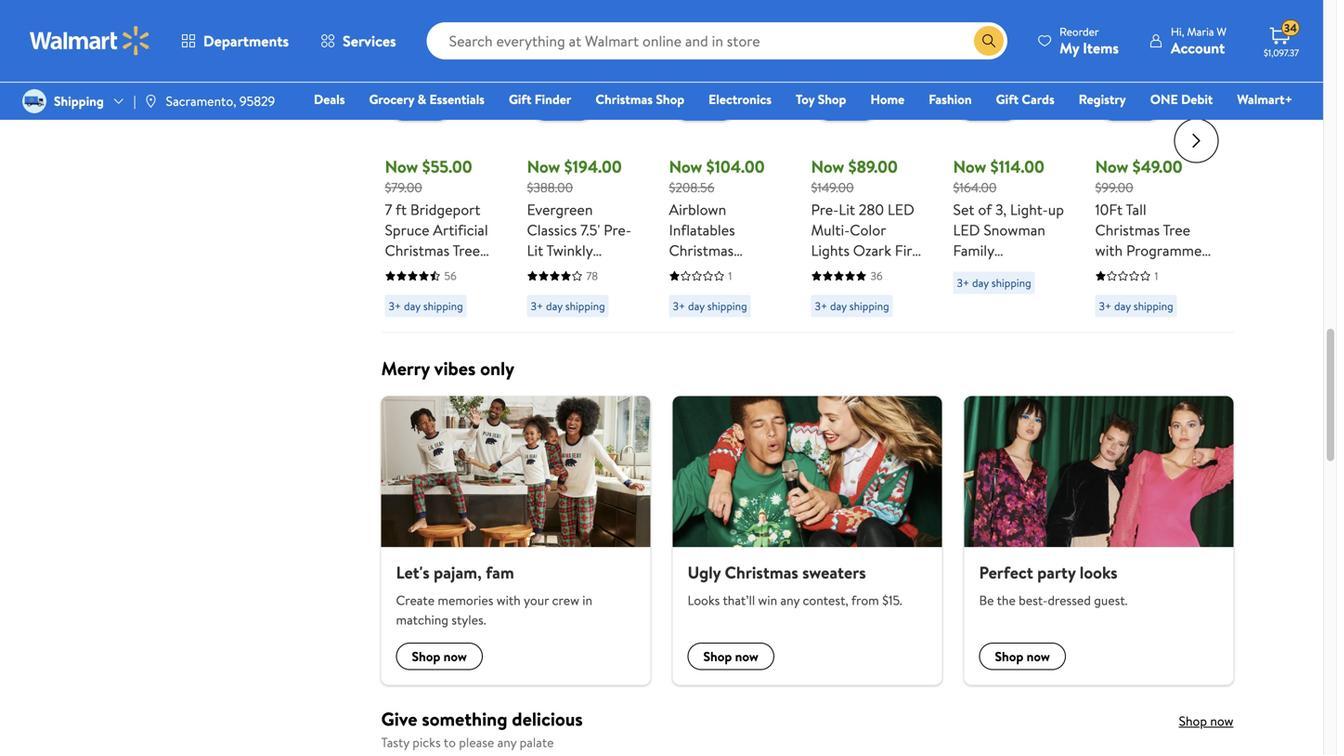 Task type: vqa. For each thing, say whether or not it's contained in the screenshot.


Task type: describe. For each thing, give the bounding box(es) containing it.
search icon image
[[982, 33, 997, 48]]

shop now for christmas
[[704, 648, 759, 666]]

3+ for now $194.00
[[531, 298, 543, 314]]

add to cart image for now $104.00
[[677, 91, 699, 113]]

controlled
[[559, 322, 628, 342]]

decoration,
[[953, 261, 1029, 281]]

led inside now $89.00 $149.00 pre-lit 280 led multi-color lights ozark fir cashmere artificial christmas tree, 7.5 ft, by holiday time
[[888, 199, 915, 220]]

$194.00
[[564, 155, 622, 179]]

time inside now $55.00 $79.00 7 ft bridgeport spruce artificial christmas tree with 300 warm white led, metal hinges & foldable base, by holiday time
[[385, 342, 416, 363]]

$104.00
[[706, 155, 765, 179]]

artificial inside now $89.00 $149.00 pre-lit 280 led multi-color lights ozark fir cashmere artificial christmas tree, 7.5 ft, by holiday time
[[811, 281, 866, 302]]

sacramento,
[[166, 92, 236, 110]]

time inside now $89.00 $149.00 pre-lit 280 led multi-color lights ozark fir cashmere artificial christmas tree, 7.5 ft, by holiday time
[[811, 342, 842, 363]]

any inside ugly christmas sweaters looks that'll win any contest, from $15.
[[781, 591, 800, 609]]

create
[[396, 591, 435, 609]]

dressed
[[1048, 591, 1091, 609]]

3+ day shipping down programmed at the top of page
[[1099, 298, 1174, 314]]

give something delicious tasty picks to please any palate
[[381, 706, 583, 752]]

one debit
[[1150, 90, 1213, 108]]

7.5
[[811, 322, 828, 342]]

with inside now $55.00 $79.00 7 ft bridgeport spruce artificial christmas tree with 300 warm white led, metal hinges & foldable base, by holiday time
[[385, 261, 412, 281]]

add button for $89.00
[[811, 84, 882, 121]]

christmas inside now $55.00 $79.00 7 ft bridgeport spruce artificial christmas tree with 300 warm white led, metal hinges & foldable base, by holiday time
[[385, 240, 450, 261]]

to
[[444, 733, 456, 752]]

5 add button from the left
[[953, 84, 1024, 121]]

next slide for product carousel list image
[[1174, 118, 1219, 163]]

tree, inside now $89.00 $149.00 pre-lit 280 led multi-color lights ozark fir cashmere artificial christmas tree, 7.5 ft, by holiday time
[[879, 302, 910, 322]]

lit inside now $194.00 $388.00 evergreen classics 7.5' pre- lit twinkly carolina spruce artificial christmas tree, app-controlled rgb led lights
[[527, 240, 543, 261]]

let's
[[396, 561, 430, 584]]

guest.
[[1094, 591, 1128, 609]]

7.5'
[[581, 220, 600, 240]]

matching
[[396, 611, 449, 629]]

day for now $89.00
[[830, 298, 847, 314]]

78
[[587, 268, 598, 284]]

only
[[480, 355, 515, 381]]

add button for $55.00
[[385, 84, 456, 121]]

36
[[871, 268, 883, 284]]

fashion
[[929, 90, 972, 108]]

services
[[343, 31, 396, 51]]

$388.00
[[527, 179, 573, 197]]

registry link
[[1071, 89, 1135, 109]]

$15.
[[882, 591, 902, 609]]

sacramento, 95829
[[166, 92, 275, 110]]

color
[[850, 220, 886, 240]]

add to cart image for now $55.00
[[392, 91, 415, 113]]

airblown
[[669, 199, 727, 220]]

pre- inside now $194.00 $388.00 evergreen classics 7.5' pre- lit twinkly carolina spruce artificial christmas tree, app-controlled rgb led lights
[[604, 220, 632, 240]]

one debit link
[[1142, 89, 1222, 109]]

hi, maria w account
[[1171, 24, 1227, 58]]

holiday inside now $49.00 $99.00 10ft tall christmas tree with programmed lights holiday time christmas outdoor decor
[[1138, 261, 1186, 281]]

$79.00
[[385, 179, 422, 197]]

account
[[1171, 38, 1225, 58]]

sweaters
[[803, 561, 866, 584]]

gift for gift finder
[[509, 90, 532, 108]]

shipping down programmed at the top of page
[[1134, 298, 1174, 314]]

shipping
[[54, 92, 104, 110]]

3+ left 'decor'
[[1099, 298, 1112, 314]]

family
[[953, 240, 994, 261]]

base,
[[385, 322, 419, 342]]

airblown inflatables christmas mandalorian razor crest image
[[669, 0, 785, 106]]

essentials
[[430, 90, 485, 108]]

hi,
[[1171, 24, 1185, 39]]

my
[[1060, 38, 1079, 58]]

grocery
[[369, 90, 414, 108]]

maria
[[1187, 24, 1214, 39]]

3+ down family
[[957, 275, 970, 291]]

christmas inside now $104.00 $208.56 airblown inflatables christmas mandalorian razor crest
[[669, 240, 734, 261]]

foldable
[[446, 302, 501, 322]]

Search search field
[[427, 22, 1008, 59]]

& inside now $55.00 $79.00 7 ft bridgeport spruce artificial christmas tree with 300 warm white led, metal hinges & foldable base, by holiday time
[[433, 302, 443, 322]]

home
[[871, 90, 905, 108]]

|
[[134, 92, 136, 110]]

5 add from the left
[[983, 92, 1010, 112]]

add for $89.00
[[841, 92, 868, 112]]

reorder my items
[[1060, 24, 1119, 58]]

carolina
[[527, 261, 580, 281]]

300
[[416, 261, 442, 281]]

finder
[[535, 90, 571, 108]]

shipping for now $194.00
[[565, 298, 605, 314]]

artificial inside now $194.00 $388.00 evergreen classics 7.5' pre- lit twinkly carolina spruce artificial christmas tree, app-controlled rgb led lights
[[527, 281, 582, 302]]

cashmere
[[811, 261, 876, 281]]

warm
[[446, 261, 483, 281]]

now for pajam,
[[444, 648, 467, 666]]

one
[[1150, 90, 1178, 108]]

 image for sacramento, 95829
[[144, 94, 158, 109]]

now inside now $49.00 $99.00 10ft tall christmas tree with programmed lights holiday time christmas outdoor decor
[[1095, 155, 1129, 179]]

$99.00
[[1095, 179, 1134, 197]]

product group containing now $49.00
[[1095, 0, 1212, 325]]

electronics
[[709, 90, 772, 108]]

hinges
[[385, 302, 429, 322]]

95829
[[240, 92, 275, 110]]

win
[[758, 591, 778, 609]]

home link
[[862, 89, 913, 109]]

memories
[[438, 591, 494, 609]]

led inside now $114.00 $164.00 set of 3, light-up led snowman family decoration, by holiday time
[[953, 220, 980, 240]]

shop now for pajam,
[[412, 648, 467, 666]]

christmas down $99.00
[[1095, 220, 1160, 240]]

product group containing now $89.00
[[811, 0, 927, 363]]

app-
[[527, 322, 559, 342]]

please
[[459, 733, 494, 752]]

by inside now $55.00 $79.00 7 ft bridgeport spruce artificial christmas tree with 300 warm white led, metal hinges & foldable base, by holiday time
[[422, 322, 437, 342]]

artificial inside now $55.00 $79.00 7 ft bridgeport spruce artificial christmas tree with 300 warm white led, metal hinges & foldable base, by holiday time
[[433, 220, 488, 240]]

tree inside now $49.00 $99.00 10ft tall christmas tree with programmed lights holiday time christmas outdoor decor
[[1163, 220, 1191, 240]]

services button
[[305, 19, 412, 63]]

palate
[[520, 733, 554, 752]]

electronics link
[[700, 89, 780, 109]]

3+ day shipping for now $104.00
[[673, 298, 747, 314]]

debit
[[1181, 90, 1213, 108]]

lights for $49.00
[[1095, 261, 1134, 281]]

lit inside now $89.00 $149.00 pre-lit 280 led multi-color lights ozark fir cashmere artificial christmas tree, 7.5 ft, by holiday time
[[839, 199, 855, 220]]

looks
[[688, 591, 720, 609]]

with inside let's pajam, fam create memories with your crew in matching styles.
[[497, 591, 521, 609]]

now $55.00 $79.00 7 ft bridgeport spruce artificial christmas tree with 300 warm white led, metal hinges & foldable base, by holiday time
[[385, 155, 501, 363]]

christmas down programmed at the top of page
[[1130, 281, 1195, 302]]

$114.00
[[991, 155, 1045, 179]]

6 add from the left
[[1125, 92, 1152, 112]]

led inside now $194.00 $388.00 evergreen classics 7.5' pre- lit twinkly carolina spruce artificial christmas tree, app-controlled rgb led lights
[[560, 342, 587, 363]]

items
[[1083, 38, 1119, 58]]

now for now $89.00
[[811, 155, 845, 179]]

shop inside let's pajam, fam list item
[[412, 648, 440, 666]]

product group containing now $55.00
[[385, 0, 501, 363]]

be
[[979, 591, 994, 609]]

day down family
[[972, 275, 989, 291]]

ugly
[[688, 561, 721, 584]]

set
[[953, 199, 975, 220]]

now for now $55.00
[[385, 155, 418, 179]]

perfect
[[979, 561, 1033, 584]]

delicious
[[512, 706, 583, 732]]

lights inside now $194.00 $388.00 evergreen classics 7.5' pre- lit twinkly carolina spruce artificial christmas tree, app-controlled rgb led lights
[[591, 342, 629, 363]]

7
[[385, 199, 392, 220]]

3+ day shipping for now $55.00
[[389, 298, 463, 314]]

add button for $104.00
[[669, 84, 740, 121]]

now $104.00 $208.56 airblown inflatables christmas mandalorian razor crest
[[669, 155, 765, 302]]

by inside now $114.00 $164.00 set of 3, light-up led snowman family decoration, by holiday time
[[1033, 261, 1048, 281]]

product group containing now $194.00
[[527, 0, 643, 363]]

ft
[[396, 199, 407, 220]]

pre-lit 280 led multi-color lights ozark fir cashmere artificial christmas tree, 7.5 ft, by holiday time image
[[811, 0, 927, 106]]

10ft tall christmas tree with programmed lights holiday time christmas outdoor decor image
[[1095, 0, 1212, 106]]

gift finder
[[509, 90, 571, 108]]

shop now link
[[1179, 712, 1234, 730]]

deals
[[314, 90, 345, 108]]

set of 3, light-up led snowman family decoration, by holiday time image
[[953, 0, 1069, 106]]



Task type: locate. For each thing, give the bounding box(es) containing it.
10ft
[[1095, 199, 1123, 220]]

now $194.00 $388.00 evergreen classics 7.5' pre- lit twinkly carolina spruce artificial christmas tree, app-controlled rgb led lights
[[527, 155, 632, 363]]

w
[[1217, 24, 1227, 39]]

1 horizontal spatial any
[[781, 591, 800, 609]]

3+ day shipping down the mandalorian
[[673, 298, 747, 314]]

1 add from the left
[[415, 92, 441, 112]]

280
[[859, 199, 884, 220]]

2 add to cart image from the left
[[534, 91, 557, 113]]

now up evergreen
[[527, 155, 560, 179]]

give
[[381, 706, 417, 732]]

crest
[[709, 281, 744, 302]]

1 vertical spatial lit
[[527, 240, 543, 261]]

&
[[418, 90, 426, 108], [433, 302, 443, 322]]

something
[[422, 706, 508, 732]]

christmas shop link
[[587, 89, 693, 109]]

christmas shop
[[596, 90, 685, 108]]

& right grocery
[[418, 90, 426, 108]]

list
[[370, 396, 1245, 685]]

artificial left 78
[[527, 281, 582, 302]]

christmas down carolina
[[527, 302, 592, 322]]

toy
[[796, 90, 815, 108]]

cards
[[1022, 90, 1055, 108]]

with inside now $49.00 $99.00 10ft tall christmas tree with programmed lights holiday time christmas outdoor decor
[[1095, 240, 1123, 261]]

deals link
[[306, 89, 353, 109]]

inflatables
[[669, 220, 735, 240]]

1 horizontal spatial gift
[[996, 90, 1019, 108]]

1 horizontal spatial artificial
[[527, 281, 582, 302]]

time inside now $114.00 $164.00 set of 3, light-up led snowman family decoration, by holiday time
[[1005, 281, 1036, 302]]

1 add button from the left
[[385, 84, 456, 121]]

tree, down 78
[[595, 302, 626, 322]]

spruce down '7.5''
[[584, 261, 629, 281]]

holiday inside now $55.00 $79.00 7 ft bridgeport spruce artificial christmas tree with 300 warm white led, metal hinges & foldable base, by holiday time
[[441, 322, 489, 342]]

now inside now $114.00 $164.00 set of 3, light-up led snowman family decoration, by holiday time
[[953, 155, 987, 179]]

0 vertical spatial any
[[781, 591, 800, 609]]

now inside now $194.00 $388.00 evergreen classics 7.5' pre- lit twinkly carolina spruce artificial christmas tree, app-controlled rgb led lights
[[527, 155, 560, 179]]

led right rgb
[[560, 342, 587, 363]]

1 horizontal spatial add to cart image
[[961, 91, 983, 113]]

$89.00
[[849, 155, 898, 179]]

shop now inside let's pajam, fam list item
[[412, 648, 467, 666]]

now for now $104.00
[[669, 155, 702, 179]]

add to cart image for now $89.00
[[819, 91, 841, 113]]

now inside now $89.00 $149.00 pre-lit 280 led multi-color lights ozark fir cashmere artificial christmas tree, 7.5 ft, by holiday time
[[811, 155, 845, 179]]

3+ day shipping
[[957, 275, 1032, 291], [389, 298, 463, 314], [531, 298, 605, 314], [673, 298, 747, 314], [815, 298, 889, 314], [1099, 298, 1174, 314]]

artificial up ft, at the top right
[[811, 281, 866, 302]]

holiday inside now $114.00 $164.00 set of 3, light-up led snowman family decoration, by holiday time
[[953, 281, 1002, 302]]

lights inside now $89.00 $149.00 pre-lit 280 led multi-color lights ozark fir cashmere artificial christmas tree, 7.5 ft, by holiday time
[[811, 240, 850, 261]]

fir
[[895, 240, 912, 261]]

toy shop
[[796, 90, 847, 108]]

4 add button from the left
[[811, 84, 882, 121]]

from
[[852, 591, 879, 609]]

2 add to cart image from the left
[[961, 91, 983, 113]]

by down snowman on the top
[[1033, 261, 1048, 281]]

56
[[444, 268, 457, 284]]

any right win
[[781, 591, 800, 609]]

3 product group from the left
[[669, 0, 785, 325]]

now inside the "ugly christmas sweaters" list item
[[735, 648, 759, 666]]

led
[[888, 199, 915, 220], [953, 220, 980, 240], [560, 342, 587, 363]]

contest,
[[803, 591, 849, 609]]

walmart+
[[1237, 90, 1293, 108]]

now left $89.00
[[811, 155, 845, 179]]

2 1 from the left
[[1155, 268, 1159, 284]]

party
[[1038, 561, 1076, 584]]

pre- right '7.5''
[[604, 220, 632, 240]]

add to cart image for now $194.00
[[534, 91, 557, 113]]

0 horizontal spatial lit
[[527, 240, 543, 261]]

3+ day shipping up ft, at the top right
[[815, 298, 889, 314]]

the
[[997, 591, 1016, 609]]

gift for gift cards
[[996, 90, 1019, 108]]

lit
[[839, 199, 855, 220], [527, 240, 543, 261]]

shipping down the mandalorian
[[707, 298, 747, 314]]

holiday up vibes at left
[[441, 322, 489, 342]]

day for now $194.00
[[546, 298, 563, 314]]

0 vertical spatial &
[[418, 90, 426, 108]]

3+ for now $55.00
[[389, 298, 401, 314]]

now inside now $55.00 $79.00 7 ft bridgeport spruce artificial christmas tree with 300 warm white led, metal hinges & foldable base, by holiday time
[[385, 155, 418, 179]]

2 gift from the left
[[996, 90, 1019, 108]]

3+ for now $104.00
[[673, 298, 686, 314]]

2 horizontal spatial with
[[1095, 240, 1123, 261]]

time
[[1005, 281, 1036, 302], [1095, 281, 1127, 302], [385, 342, 416, 363], [811, 342, 842, 363]]

lights
[[811, 240, 850, 261], [1095, 261, 1134, 281], [591, 342, 629, 363]]

0 horizontal spatial lights
[[591, 342, 629, 363]]

gift left finder
[[509, 90, 532, 108]]

$208.56
[[669, 179, 715, 197]]

3+ day shipping down family
[[957, 275, 1032, 291]]

shop
[[656, 90, 685, 108], [818, 90, 847, 108], [412, 648, 440, 666], [704, 648, 732, 666], [995, 648, 1024, 666], [1179, 712, 1207, 730]]

3 add button from the left
[[669, 84, 740, 121]]

now up airblown
[[669, 155, 702, 179]]

1 horizontal spatial lights
[[811, 240, 850, 261]]

day for now $55.00
[[404, 298, 421, 314]]

tree right tall
[[1163, 220, 1191, 240]]

add button for $194.00
[[527, 84, 598, 121]]

by right ft, at the top right
[[850, 322, 865, 342]]

lights up outdoor
[[1095, 261, 1134, 281]]

3+ up app-
[[531, 298, 543, 314]]

$149.00
[[811, 179, 854, 197]]

tree, down 36
[[879, 302, 910, 322]]

0 horizontal spatial any
[[497, 733, 517, 752]]

3+ day shipping for now $89.00
[[815, 298, 889, 314]]

3 add to cart image from the left
[[819, 91, 841, 113]]

multi-
[[811, 220, 850, 240]]

led left "3,"
[[953, 220, 980, 240]]

any
[[781, 591, 800, 609], [497, 733, 517, 752]]

christmas up 56
[[385, 240, 450, 261]]

1 horizontal spatial spruce
[[584, 261, 629, 281]]

pre- inside now $89.00 $149.00 pre-lit 280 led multi-color lights ozark fir cashmere artificial christmas tree, 7.5 ft, by holiday time
[[811, 199, 839, 220]]

2 now from the left
[[527, 155, 560, 179]]

0 horizontal spatial gift
[[509, 90, 532, 108]]

tree
[[1163, 220, 1191, 240], [453, 240, 480, 261]]

add to cart image for now $114.00
[[961, 91, 983, 113]]

gift finder link
[[501, 89, 580, 109]]

christmas inside now $194.00 $388.00 evergreen classics 7.5' pre- lit twinkly carolina spruce artificial christmas tree, app-controlled rgb led lights
[[527, 302, 592, 322]]

fam
[[486, 561, 514, 584]]

shop inside perfect party looks list item
[[995, 648, 1024, 666]]

1 horizontal spatial tree,
[[879, 302, 910, 322]]

7 ft bridgeport spruce artificial christmas tree with 300 warm white led, metal hinges & foldable base, by holiday time image
[[385, 0, 501, 106]]

programmed
[[1127, 240, 1210, 261]]

add to cart image
[[677, 91, 699, 113], [961, 91, 983, 113]]

2 horizontal spatial by
[[1033, 261, 1048, 281]]

1 vertical spatial any
[[497, 733, 517, 752]]

reorder
[[1060, 24, 1099, 39]]

add to cart image left gift cards link
[[961, 91, 983, 113]]

shop now inside the "ugly christmas sweaters" list item
[[704, 648, 759, 666]]

by right base,
[[422, 322, 437, 342]]

day left the crest
[[688, 298, 705, 314]]

3 now from the left
[[669, 155, 702, 179]]

1 horizontal spatial by
[[850, 322, 865, 342]]

1 vertical spatial &
[[433, 302, 443, 322]]

by inside now $89.00 $149.00 pre-lit 280 led multi-color lights ozark fir cashmere artificial christmas tree, 7.5 ft, by holiday time
[[850, 322, 865, 342]]

product group containing now $104.00
[[669, 0, 785, 325]]

2 horizontal spatial artificial
[[811, 281, 866, 302]]

time down snowman on the top
[[1005, 281, 1036, 302]]

1 vertical spatial spruce
[[584, 261, 629, 281]]

any inside give something delicious tasty picks to please any palate
[[497, 733, 517, 752]]

shipping for now $55.00
[[423, 298, 463, 314]]

list containing let's pajam, fam
[[370, 396, 1245, 685]]

add to cart image left electronics link
[[677, 91, 699, 113]]

lights inside now $49.00 $99.00 10ft tall christmas tree with programmed lights holiday time christmas outdoor decor
[[1095, 261, 1134, 281]]

ft,
[[831, 322, 846, 342]]

lights left ozark
[[811, 240, 850, 261]]

2 horizontal spatial lights
[[1095, 261, 1134, 281]]

lights for $89.00
[[811, 240, 850, 261]]

3+ up base,
[[389, 298, 401, 314]]

holiday up 'decor'
[[1138, 261, 1186, 281]]

tree inside now $55.00 $79.00 7 ft bridgeport spruce artificial christmas tree with 300 warm white led, metal hinges & foldable base, by holiday time
[[453, 240, 480, 261]]

1 horizontal spatial tree
[[1163, 220, 1191, 240]]

artificial
[[433, 220, 488, 240], [527, 281, 582, 302], [811, 281, 866, 302]]

4 add to cart image from the left
[[1103, 91, 1125, 113]]

1 product group from the left
[[385, 0, 501, 363]]

add for $194.00
[[557, 92, 583, 112]]

$49.00
[[1133, 155, 1183, 179]]

now up set
[[953, 155, 987, 179]]

holiday right ft, at the top right
[[868, 322, 917, 342]]

now for party
[[1027, 648, 1050, 666]]

shipping down 36
[[850, 298, 889, 314]]

shipping for now $89.00
[[850, 298, 889, 314]]

lit left twinkly
[[527, 240, 543, 261]]

led,
[[427, 281, 457, 302]]

ugly christmas sweaters looks that'll win any contest, from $15.
[[688, 561, 902, 609]]

2 add button from the left
[[527, 84, 598, 121]]

3+ for now $89.00
[[815, 298, 828, 314]]

1 down programmed at the top of page
[[1155, 268, 1159, 284]]

0 horizontal spatial tree,
[[595, 302, 626, 322]]

shop now inside perfect party looks list item
[[995, 648, 1050, 666]]

1 horizontal spatial pre-
[[811, 199, 839, 220]]

lit left 280
[[839, 199, 855, 220]]

now for now $194.00
[[527, 155, 560, 179]]

0 horizontal spatial led
[[560, 342, 587, 363]]

0 vertical spatial lit
[[839, 199, 855, 220]]

shop now for party
[[995, 648, 1050, 666]]

registry
[[1079, 90, 1126, 108]]

gift inside gift cards link
[[996, 90, 1019, 108]]

vibes
[[434, 355, 476, 381]]

0 horizontal spatial  image
[[22, 89, 46, 113]]

holiday inside now $89.00 $149.00 pre-lit 280 led multi-color lights ozark fir cashmere artificial christmas tree, 7.5 ft, by holiday time
[[868, 322, 917, 342]]

rgb
[[527, 342, 557, 363]]

2 add from the left
[[557, 92, 583, 112]]

led right 280
[[888, 199, 915, 220]]

2 horizontal spatial led
[[953, 220, 980, 240]]

lights right rgb
[[591, 342, 629, 363]]

2 tree, from the left
[[879, 302, 910, 322]]

christmas inside ugly christmas sweaters looks that'll win any contest, from $15.
[[725, 561, 799, 584]]

of
[[978, 199, 992, 220]]

shipping up controlled
[[565, 298, 605, 314]]

add to cart image
[[392, 91, 415, 113], [534, 91, 557, 113], [819, 91, 841, 113], [1103, 91, 1125, 113]]

twinkly
[[547, 240, 593, 261]]

now inside perfect party looks list item
[[1027, 648, 1050, 666]]

spruce inside now $194.00 $388.00 evergreen classics 7.5' pre- lit twinkly carolina spruce artificial christmas tree, app-controlled rgb led lights
[[584, 261, 629, 281]]

time down cashmere
[[811, 342, 842, 363]]

6 now from the left
[[1095, 155, 1129, 179]]

0 horizontal spatial tree
[[453, 240, 480, 261]]

day up app-
[[546, 298, 563, 314]]

christmas up win
[[725, 561, 799, 584]]

1 horizontal spatial  image
[[144, 94, 158, 109]]

0 horizontal spatial add to cart image
[[677, 91, 699, 113]]

add for $55.00
[[415, 92, 441, 112]]

add for $104.00
[[699, 92, 725, 112]]

best-
[[1019, 591, 1048, 609]]

now up "10ft"
[[1095, 155, 1129, 179]]

day left 'decor'
[[1115, 298, 1131, 314]]

time inside now $49.00 $99.00 10ft tall christmas tree with programmed lights holiday time christmas outdoor decor
[[1095, 281, 1127, 302]]

your
[[524, 591, 549, 609]]

0 horizontal spatial by
[[422, 322, 437, 342]]

2 product group from the left
[[527, 0, 643, 363]]

now for christmas
[[735, 648, 759, 666]]

in
[[583, 591, 593, 609]]

4 add from the left
[[841, 92, 868, 112]]

shipping down 56
[[423, 298, 463, 314]]

3+ down the mandalorian
[[673, 298, 686, 314]]

 image left "shipping"
[[22, 89, 46, 113]]

3+ day shipping down 300
[[389, 298, 463, 314]]

1
[[729, 268, 732, 284], [1155, 268, 1159, 284]]

0 horizontal spatial spruce
[[385, 220, 430, 240]]

4 now from the left
[[811, 155, 845, 179]]

christmas down cashmere
[[811, 302, 876, 322]]

1 horizontal spatial &
[[433, 302, 443, 322]]

now up the ft
[[385, 155, 418, 179]]

with left 300
[[385, 261, 412, 281]]

4 product group from the left
[[811, 0, 927, 363]]

add
[[415, 92, 441, 112], [557, 92, 583, 112], [699, 92, 725, 112], [841, 92, 868, 112], [983, 92, 1010, 112], [1125, 92, 1152, 112]]

1 1 from the left
[[729, 268, 732, 284]]

day for now $104.00
[[688, 298, 705, 314]]

toy shop link
[[788, 89, 855, 109]]

0 horizontal spatial pre-
[[604, 220, 632, 240]]

time left 'decor'
[[1095, 281, 1127, 302]]

crew
[[552, 591, 579, 609]]

with down "10ft"
[[1095, 240, 1123, 261]]

1 add to cart image from the left
[[677, 91, 699, 113]]

3 add from the left
[[699, 92, 725, 112]]

0 horizontal spatial &
[[418, 90, 426, 108]]

spruce down $79.00
[[385, 220, 430, 240]]

artificial up 'warm' on the top left of page
[[433, 220, 488, 240]]

6 product group from the left
[[1095, 0, 1212, 325]]

light-
[[1010, 199, 1048, 220]]

tall
[[1126, 199, 1147, 220]]

holiday down family
[[953, 281, 1002, 302]]

1 tree, from the left
[[595, 302, 626, 322]]

3+ day shipping up app-
[[531, 298, 605, 314]]

1 horizontal spatial led
[[888, 199, 915, 220]]

shipping down family
[[992, 275, 1032, 291]]

1 gift from the left
[[509, 90, 532, 108]]

day up ft, at the top right
[[830, 298, 847, 314]]

$1,097.37
[[1264, 46, 1299, 59]]

1 now from the left
[[385, 155, 418, 179]]

1 horizontal spatial lit
[[839, 199, 855, 220]]

1 horizontal spatial with
[[497, 591, 521, 609]]

 image
[[22, 89, 46, 113], [144, 94, 158, 109]]

0 horizontal spatial artificial
[[433, 220, 488, 240]]

merry vibes only
[[381, 355, 515, 381]]

3+ up 7.5
[[815, 298, 828, 314]]

1 horizontal spatial 1
[[1155, 268, 1159, 284]]

tree,
[[595, 302, 626, 322], [879, 302, 910, 322]]

with
[[1095, 240, 1123, 261], [385, 261, 412, 281], [497, 591, 521, 609]]

0 horizontal spatial 1
[[729, 268, 732, 284]]

$164.00
[[953, 179, 997, 197]]

walmart image
[[30, 26, 150, 56]]

christmas down airblown
[[669, 240, 734, 261]]

ugly christmas sweaters list item
[[662, 396, 953, 685]]

5 now from the left
[[953, 155, 987, 179]]

1 add to cart image from the left
[[392, 91, 415, 113]]

34
[[1284, 20, 1297, 36]]

classics
[[527, 220, 577, 240]]

 image right |
[[144, 94, 158, 109]]

time down hinges
[[385, 342, 416, 363]]

5 product group from the left
[[953, 0, 1069, 325]]

mandalorian
[[669, 261, 748, 281]]

1 right the razor
[[729, 268, 732, 284]]

spruce inside now $55.00 $79.00 7 ft bridgeport spruce artificial christmas tree with 300 warm white led, metal hinges & foldable base, by holiday time
[[385, 220, 430, 240]]

tree, inside now $194.00 $388.00 evergreen classics 7.5' pre- lit twinkly carolina spruce artificial christmas tree, app-controlled rgb led lights
[[595, 302, 626, 322]]

christmas right finder
[[596, 90, 653, 108]]

now $114.00 $164.00 set of 3, light-up led snowman family decoration, by holiday time
[[953, 155, 1064, 302]]

 image for shipping
[[22, 89, 46, 113]]

styles.
[[452, 611, 486, 629]]

pre- down $149.00
[[811, 199, 839, 220]]

0 horizontal spatial with
[[385, 261, 412, 281]]

decor
[[1155, 302, 1195, 322]]

ozark
[[853, 240, 892, 261]]

tree up 56
[[453, 240, 480, 261]]

6 add button from the left
[[1095, 84, 1167, 121]]

product group
[[385, 0, 501, 363], [527, 0, 643, 363], [669, 0, 785, 325], [811, 0, 927, 363], [953, 0, 1069, 325], [1095, 0, 1212, 325]]

bridgeport
[[410, 199, 481, 220]]

& right hinges
[[433, 302, 443, 322]]

Walmart Site-Wide search field
[[427, 22, 1008, 59]]

christmas inside now $89.00 $149.00 pre-lit 280 led multi-color lights ozark fir cashmere artificial christmas tree, 7.5 ft, by holiday time
[[811, 302, 876, 322]]

3,
[[996, 199, 1007, 220]]

any left palate
[[497, 733, 517, 752]]

with left the your
[[497, 591, 521, 609]]

metal
[[460, 281, 497, 302]]

gift left cards
[[996, 90, 1019, 108]]

now inside now $104.00 $208.56 airblown inflatables christmas mandalorian razor crest
[[669, 155, 702, 179]]

let's pajam, fam list item
[[370, 396, 662, 685]]

3+ day shipping for now $194.00
[[531, 298, 605, 314]]

gift cards link
[[988, 89, 1063, 109]]

shop inside the "ugly christmas sweaters" list item
[[704, 648, 732, 666]]

perfect party looks list item
[[953, 396, 1245, 685]]

0 vertical spatial spruce
[[385, 220, 430, 240]]

& inside 'grocery & essentials' link
[[418, 90, 426, 108]]

product group containing now $114.00
[[953, 0, 1069, 325]]

holiday
[[1138, 261, 1186, 281], [953, 281, 1002, 302], [441, 322, 489, 342], [868, 322, 917, 342]]

shipping for now $104.00
[[707, 298, 747, 314]]

outdoor
[[1095, 302, 1151, 322]]

evergreen classics 7.5' pre-lit twinkly carolina spruce artificial christmas tree, app-controlled rgb led lights image
[[527, 0, 643, 106]]

day up base,
[[404, 298, 421, 314]]

now inside let's pajam, fam list item
[[444, 648, 467, 666]]



